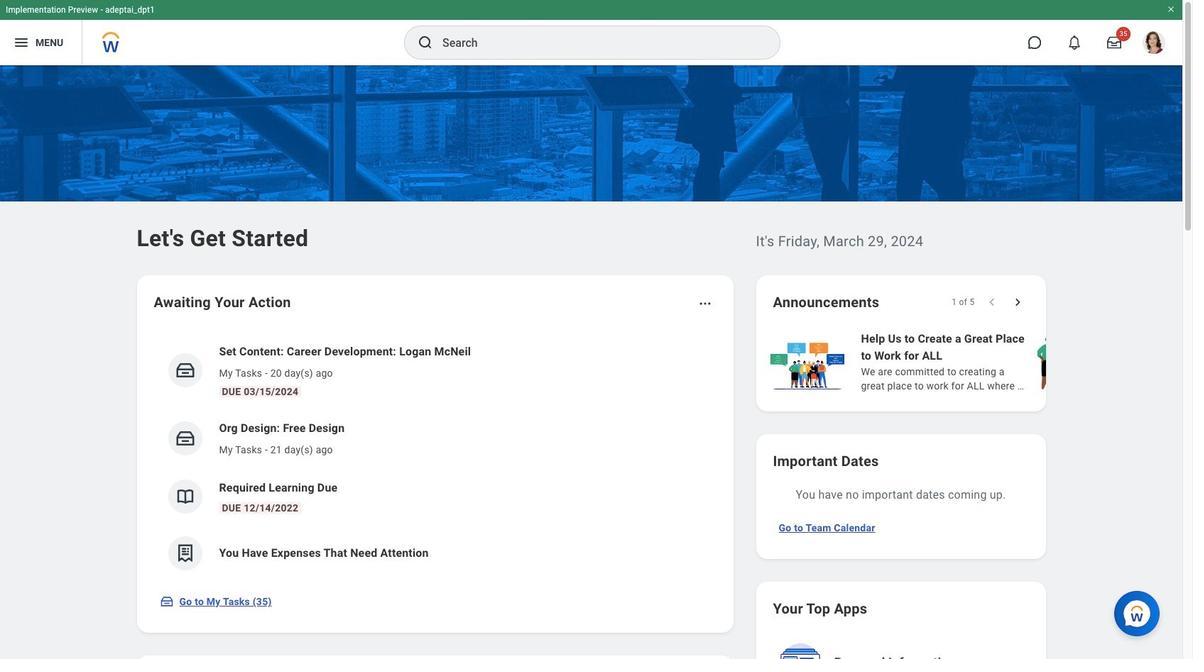Task type: vqa. For each thing, say whether or not it's contained in the screenshot.
Main Content
yes



Task type: describe. For each thing, give the bounding box(es) containing it.
1 horizontal spatial list
[[767, 330, 1193, 395]]

justify image
[[13, 34, 30, 51]]

1 inbox image from the top
[[174, 360, 196, 381]]

related actions image
[[698, 297, 712, 311]]

book open image
[[174, 486, 196, 508]]

dashboard expenses image
[[174, 543, 196, 565]]

chevron right small image
[[1010, 295, 1024, 310]]

profile logan mcneil image
[[1143, 31, 1165, 57]]

inbox large image
[[1107, 36, 1121, 50]]



Task type: locate. For each thing, give the bounding box(es) containing it.
main content
[[0, 65, 1193, 660]]

inbox image
[[174, 360, 196, 381], [174, 428, 196, 450]]

status
[[952, 297, 975, 308]]

2 inbox image from the top
[[174, 428, 196, 450]]

search image
[[417, 34, 434, 51]]

close environment banner image
[[1167, 5, 1175, 13]]

inbox image
[[159, 595, 174, 609]]

1 vertical spatial inbox image
[[174, 428, 196, 450]]

banner
[[0, 0, 1182, 65]]

list
[[767, 330, 1193, 395], [154, 332, 716, 582]]

0 vertical spatial inbox image
[[174, 360, 196, 381]]

0 horizontal spatial list
[[154, 332, 716, 582]]

notifications large image
[[1067, 36, 1082, 50]]

chevron left small image
[[985, 295, 999, 310]]

Search Workday  search field
[[442, 27, 751, 58]]



